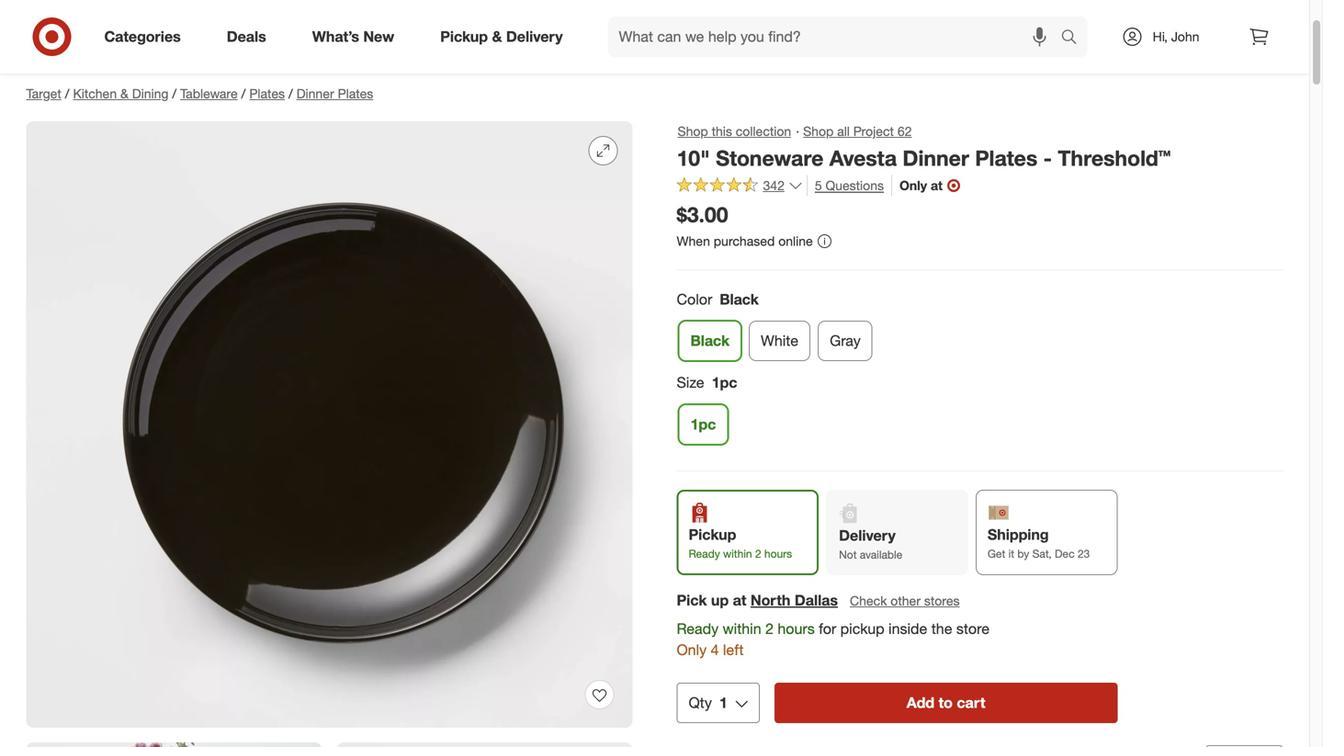 Task type: describe. For each thing, give the bounding box(es) containing it.
10" stoneware avesta dinner plates - threshold™, 3 of 5 image
[[337, 743, 633, 747]]

dallas
[[795, 592, 838, 609]]

5 questions
[[815, 178, 884, 194]]

pickup & delivery
[[440, 28, 563, 46]]

store
[[957, 620, 990, 638]]

john
[[1172, 28, 1200, 45]]

pickup for ready
[[689, 526, 737, 544]]

4
[[711, 641, 719, 659]]

stores
[[924, 593, 960, 609]]

1 vertical spatial black
[[691, 332, 730, 350]]

advertisement region
[[11, 22, 1298, 66]]

What can we help you find? suggestions appear below search field
[[608, 17, 1066, 57]]

2 inside ready within 2 hours for pickup inside the store only 4 left
[[766, 620, 774, 638]]

hi,
[[1153, 28, 1168, 45]]

the
[[932, 620, 953, 638]]

this
[[712, 123, 732, 139]]

black link
[[679, 321, 742, 361]]

0 horizontal spatial plates
[[249, 85, 285, 102]]

when
[[677, 233, 710, 249]]

0 horizontal spatial at
[[733, 592, 747, 609]]

left
[[723, 641, 744, 659]]

qty
[[689, 694, 712, 712]]

what's new
[[312, 28, 394, 46]]

collection
[[736, 123, 791, 139]]

2 / from the left
[[172, 85, 177, 102]]

-
[[1044, 145, 1052, 171]]

ready inside ready within 2 hours for pickup inside the store only 4 left
[[677, 620, 719, 638]]

search button
[[1053, 17, 1097, 61]]

for
[[819, 620, 837, 638]]

white
[[761, 332, 799, 350]]

10" stoneware avesta dinner plates - threshold™
[[677, 145, 1171, 171]]

target link
[[26, 85, 61, 102]]

check other stores button
[[849, 591, 961, 611]]

62
[[898, 123, 912, 139]]

within inside ready within 2 hours for pickup inside the store only 4 left
[[723, 620, 762, 638]]

image gallery element
[[26, 121, 633, 747]]

only at
[[900, 178, 943, 194]]

plates link
[[249, 85, 285, 102]]

1 / from the left
[[65, 85, 69, 102]]

color black
[[677, 290, 759, 308]]

what's new link
[[297, 17, 417, 57]]

ready within 2 hours for pickup inside the store only 4 left
[[677, 620, 990, 659]]

by
[[1018, 547, 1030, 561]]

size 1pc
[[677, 374, 737, 392]]

deals
[[227, 28, 266, 46]]

shop this collection link
[[677, 121, 792, 142]]

ready inside pickup ready within 2 hours
[[689, 547, 720, 561]]

target / kitchen & dining / tableware / plates / dinner plates
[[26, 85, 373, 102]]

shipping
[[988, 526, 1049, 544]]

new
[[363, 28, 394, 46]]

within inside pickup ready within 2 hours
[[723, 547, 752, 561]]

north dallas button
[[751, 590, 838, 611]]

delivery not available
[[839, 527, 903, 562]]

search
[[1053, 29, 1097, 47]]

pick up at north dallas
[[677, 592, 838, 609]]

342 link
[[677, 175, 803, 198]]

delivery inside pickup & delivery link
[[506, 28, 563, 46]]

tableware link
[[180, 85, 238, 102]]

delivery inside delivery not available
[[839, 527, 896, 545]]

sat,
[[1033, 547, 1052, 561]]

north
[[751, 592, 791, 609]]

10"
[[677, 145, 710, 171]]

5
[[815, 178, 822, 194]]

to
[[939, 694, 953, 712]]

shop for shop all project 62
[[803, 123, 834, 139]]

add
[[907, 694, 935, 712]]

kitchen
[[73, 85, 117, 102]]

hi, john
[[1153, 28, 1200, 45]]

0 vertical spatial black
[[720, 290, 759, 308]]

color
[[677, 290, 713, 308]]

check
[[850, 593, 887, 609]]

cart
[[957, 694, 986, 712]]

size
[[677, 374, 705, 392]]

inside
[[889, 620, 928, 638]]

2 inside pickup ready within 2 hours
[[755, 547, 761, 561]]

$3.00
[[677, 202, 728, 228]]

hours inside pickup ready within 2 hours
[[765, 547, 792, 561]]

shop this collection
[[678, 123, 791, 139]]

pickup ready within 2 hours
[[689, 526, 792, 561]]



Task type: vqa. For each thing, say whether or not it's contained in the screenshot.
but in the Doesn'T Spit Out Cards Like Previous Designs. Only Two Or Three Cards Dispense. We Changed Batteries To See If That Would Help But It Didn'T.
no



Task type: locate. For each thing, give the bounding box(es) containing it.
0 horizontal spatial &
[[120, 85, 129, 102]]

ready
[[689, 547, 720, 561], [677, 620, 719, 638]]

23
[[1078, 547, 1090, 561]]

within up left
[[723, 620, 762, 638]]

/ right target
[[65, 85, 69, 102]]

not
[[839, 548, 857, 562]]

only left 4
[[677, 641, 707, 659]]

shop up the 10"
[[678, 123, 708, 139]]

categories link
[[89, 17, 204, 57]]

1 group from the top
[[675, 289, 1283, 369]]

1 shop from the left
[[678, 123, 708, 139]]

pickup
[[440, 28, 488, 46], [689, 526, 737, 544]]

plates right tableware
[[249, 85, 285, 102]]

group
[[675, 289, 1283, 369], [675, 372, 1283, 452]]

tableware
[[180, 85, 238, 102]]

within up up
[[723, 547, 752, 561]]

pickup inside pickup ready within 2 hours
[[689, 526, 737, 544]]

1 vertical spatial 1pc
[[691, 415, 716, 433]]

black
[[720, 290, 759, 308], [691, 332, 730, 350]]

1 vertical spatial ready
[[677, 620, 719, 638]]

ready up 4
[[677, 620, 719, 638]]

at right up
[[733, 592, 747, 609]]

1 vertical spatial 2
[[766, 620, 774, 638]]

threshold™
[[1058, 145, 1171, 171]]

/ left plates link
[[241, 85, 246, 102]]

1 vertical spatial delivery
[[839, 527, 896, 545]]

1 horizontal spatial at
[[931, 178, 943, 194]]

gray link
[[818, 321, 873, 361]]

dinner
[[297, 85, 334, 102], [903, 145, 969, 171]]

project
[[854, 123, 894, 139]]

2 up pick up at north dallas
[[755, 547, 761, 561]]

0 horizontal spatial dinner
[[297, 85, 334, 102]]

target
[[26, 85, 61, 102]]

4 / from the left
[[289, 85, 293, 102]]

2 group from the top
[[675, 372, 1283, 452]]

avesta
[[830, 145, 897, 171]]

at down 10" stoneware avesta dinner plates - threshold™
[[931, 178, 943, 194]]

0 horizontal spatial pickup
[[440, 28, 488, 46]]

0 horizontal spatial shop
[[678, 123, 708, 139]]

pickup up up
[[689, 526, 737, 544]]

group containing color
[[675, 289, 1283, 369]]

0 horizontal spatial 2
[[755, 547, 761, 561]]

get
[[988, 547, 1006, 561]]

0 vertical spatial at
[[931, 178, 943, 194]]

pickup
[[841, 620, 885, 638]]

2 shop from the left
[[803, 123, 834, 139]]

3 / from the left
[[241, 85, 246, 102]]

gray
[[830, 332, 861, 350]]

1 horizontal spatial only
[[900, 178, 927, 194]]

1 vertical spatial at
[[733, 592, 747, 609]]

hours inside ready within 2 hours for pickup inside the store only 4 left
[[778, 620, 815, 638]]

hours up north
[[765, 547, 792, 561]]

/ right dining
[[172, 85, 177, 102]]

deals link
[[211, 17, 289, 57]]

1 vertical spatial only
[[677, 641, 707, 659]]

0 vertical spatial dinner
[[297, 85, 334, 102]]

at
[[931, 178, 943, 194], [733, 592, 747, 609]]

dining
[[132, 85, 169, 102]]

black up size 1pc
[[691, 332, 730, 350]]

1pc link
[[679, 404, 728, 445]]

10" stoneware avesta dinner plates - threshold™, 1 of 5 image
[[26, 121, 633, 728]]

within
[[723, 547, 752, 561], [723, 620, 762, 638]]

1 horizontal spatial &
[[492, 28, 502, 46]]

ready up pick
[[689, 547, 720, 561]]

online
[[779, 233, 813, 249]]

questions
[[826, 178, 884, 194]]

1 vertical spatial dinner
[[903, 145, 969, 171]]

dinner plates link
[[297, 85, 373, 102]]

categories
[[104, 28, 181, 46]]

1 horizontal spatial dinner
[[903, 145, 969, 171]]

when purchased online
[[677, 233, 813, 249]]

up
[[711, 592, 729, 609]]

1 vertical spatial group
[[675, 372, 1283, 452]]

all
[[837, 123, 850, 139]]

1 vertical spatial hours
[[778, 620, 815, 638]]

1 vertical spatial pickup
[[689, 526, 737, 544]]

2 down north
[[766, 620, 774, 638]]

0 horizontal spatial only
[[677, 641, 707, 659]]

0 vertical spatial only
[[900, 178, 927, 194]]

plates
[[249, 85, 285, 102], [338, 85, 373, 102], [975, 145, 1038, 171]]

add to cart button
[[775, 683, 1118, 723]]

pick
[[677, 592, 707, 609]]

only inside ready within 2 hours for pickup inside the store only 4 left
[[677, 641, 707, 659]]

1 vertical spatial &
[[120, 85, 129, 102]]

shop all project 62
[[803, 123, 912, 139]]

pickup & delivery link
[[425, 17, 586, 57]]

other
[[891, 593, 921, 609]]

pickup right new
[[440, 28, 488, 46]]

dec
[[1055, 547, 1075, 561]]

shop for shop this collection
[[678, 123, 708, 139]]

only
[[900, 178, 927, 194], [677, 641, 707, 659]]

kitchen & dining link
[[73, 85, 169, 102]]

only down 10" stoneware avesta dinner plates - threshold™
[[900, 178, 927, 194]]

plates down what's new link
[[338, 85, 373, 102]]

add to cart
[[907, 694, 986, 712]]

1pc
[[712, 374, 737, 392], [691, 415, 716, 433]]

shipping get it by sat, dec 23
[[988, 526, 1090, 561]]

0 vertical spatial delivery
[[506, 28, 563, 46]]

group containing size
[[675, 372, 1283, 452]]

0 vertical spatial hours
[[765, 547, 792, 561]]

delivery
[[506, 28, 563, 46], [839, 527, 896, 545]]

1 horizontal spatial shop
[[803, 123, 834, 139]]

0 horizontal spatial delivery
[[506, 28, 563, 46]]

it
[[1009, 547, 1015, 561]]

black right color
[[720, 290, 759, 308]]

10" stoneware avesta dinner plates - threshold™, 2 of 5 image
[[26, 743, 322, 747]]

dinner up the only at
[[903, 145, 969, 171]]

dinner right plates link
[[297, 85, 334, 102]]

shop left all
[[803, 123, 834, 139]]

2
[[755, 547, 761, 561], [766, 620, 774, 638]]

qty 1
[[689, 694, 728, 712]]

342
[[763, 178, 785, 194]]

0 vertical spatial 1pc
[[712, 374, 737, 392]]

hours down north dallas button
[[778, 620, 815, 638]]

1
[[719, 694, 728, 712]]

0 vertical spatial 2
[[755, 547, 761, 561]]

0 vertical spatial group
[[675, 289, 1283, 369]]

0 vertical spatial pickup
[[440, 28, 488, 46]]

hours
[[765, 547, 792, 561], [778, 620, 815, 638]]

1pc right size
[[712, 374, 737, 392]]

/ right plates link
[[289, 85, 293, 102]]

what's
[[312, 28, 359, 46]]

plates left -
[[975, 145, 1038, 171]]

purchased
[[714, 233, 775, 249]]

1 horizontal spatial delivery
[[839, 527, 896, 545]]

2 horizontal spatial plates
[[975, 145, 1038, 171]]

1pc down size 1pc
[[691, 415, 716, 433]]

1 horizontal spatial plates
[[338, 85, 373, 102]]

0 vertical spatial &
[[492, 28, 502, 46]]

0 vertical spatial within
[[723, 547, 752, 561]]

shop
[[678, 123, 708, 139], [803, 123, 834, 139]]

/
[[65, 85, 69, 102], [172, 85, 177, 102], [241, 85, 246, 102], [289, 85, 293, 102]]

pickup for &
[[440, 28, 488, 46]]

1 horizontal spatial 2
[[766, 620, 774, 638]]

1 vertical spatial within
[[723, 620, 762, 638]]

white link
[[749, 321, 811, 361]]

5 questions link
[[807, 175, 884, 196]]

1 horizontal spatial pickup
[[689, 526, 737, 544]]

0 vertical spatial ready
[[689, 547, 720, 561]]

check other stores
[[850, 593, 960, 609]]

stoneware
[[716, 145, 824, 171]]

shop inside shop this collection link
[[678, 123, 708, 139]]

available
[[860, 548, 903, 562]]



